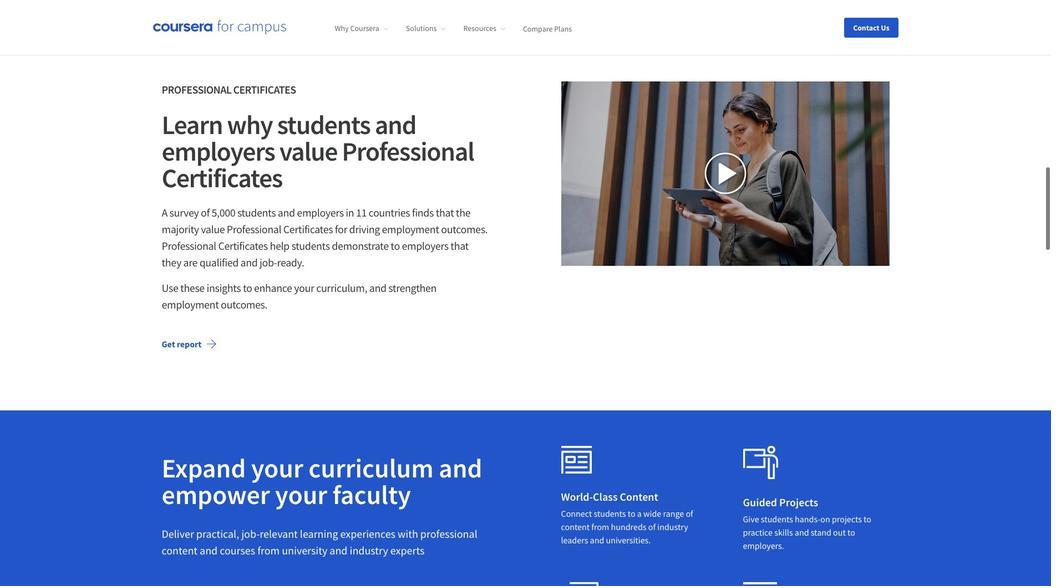 Task type: vqa. For each thing, say whether or not it's contained in the screenshot.
knowledge
no



Task type: describe. For each thing, give the bounding box(es) containing it.
use these insights to enhance your curriculum, and strengthen employment outcomes.
[[162, 281, 437, 312]]

solutions
[[406, 23, 437, 33]]

a
[[162, 206, 168, 219]]

a survey of 5,000 students and employers in 11 countries finds that the majority value professional certificates for driving employment outcomes. professional certificates help students demonstrate to employers that they are qualified and job-ready.
[[162, 206, 488, 269]]

why
[[335, 23, 349, 33]]

these
[[180, 281, 205, 295]]

from for connect
[[592, 522, 609, 533]]

range
[[663, 508, 684, 520]]

driving
[[349, 222, 380, 236]]

learn
[[162, 108, 222, 141]]

from for relevant
[[257, 544, 280, 558]]

ready.
[[277, 255, 304, 269]]

2 vertical spatial employers
[[402, 239, 449, 253]]

contact
[[853, 22, 880, 32]]

of inside "a survey of 5,000 students and employers in 11 countries finds that the majority value professional certificates for driving employment outcomes. professional certificates help students demonstrate to employers that they are qualified and job-ready."
[[201, 206, 210, 219]]

industry for and
[[350, 544, 388, 558]]

to right out
[[848, 527, 855, 538]]

compare plans link
[[523, 23, 572, 33]]

majority
[[162, 222, 199, 236]]

world-class content image
[[561, 583, 599, 587]]

why
[[227, 108, 273, 141]]

a
[[637, 508, 642, 520]]

world-
[[561, 490, 593, 504]]

and inside world-class content connect students to a wide range of content  from hundreds of industry leaders and universities.
[[590, 535, 604, 546]]

wide
[[643, 508, 661, 520]]

survey
[[170, 206, 199, 219]]

contact us button
[[844, 17, 898, 37]]

contact us
[[853, 22, 889, 32]]

they
[[162, 255, 181, 269]]

are
[[183, 255, 198, 269]]

experiences
[[340, 527, 395, 541]]

experts
[[390, 544, 425, 558]]

deliver
[[162, 527, 194, 541]]

guided projects icon image
[[743, 446, 778, 480]]

practice
[[743, 527, 773, 538]]

report
[[177, 339, 201, 350]]

to inside use these insights to enhance your curriculum, and strengthen employment outcomes.
[[243, 281, 252, 295]]

employers inside learn why students and employers value professional certificates
[[162, 135, 275, 168]]

to right projects
[[864, 514, 871, 525]]

students inside guided projects give students hands-on projects to practice skills and stand out to employers.
[[761, 514, 793, 525]]

and inside the 'expand your curriculum and empower your faculty'
[[439, 452, 482, 485]]

compare plans
[[523, 23, 572, 33]]

0 vertical spatial that
[[436, 206, 454, 219]]

certificates up qualified at the top left
[[218, 239, 268, 253]]

to inside "a survey of 5,000 students and employers in 11 countries finds that the majority value professional certificates for driving employment outcomes. professional certificates help students demonstrate to employers that they are qualified and job-ready."
[[391, 239, 400, 253]]

projects
[[779, 496, 818, 510]]

curriculum,
[[316, 281, 367, 295]]

empower
[[162, 478, 270, 512]]

courses
[[220, 544, 255, 558]]

deliver practical, job-relevant learning experiences with professional content and courses from university and industry experts
[[162, 527, 477, 558]]

2 vertical spatial of
[[648, 522, 656, 533]]

students inside learn why students and employers value professional certificates
[[277, 108, 370, 141]]

outcomes. inside use these insights to enhance your curriculum, and strengthen employment outcomes.
[[221, 298, 267, 312]]

in
[[346, 206, 354, 219]]

get
[[162, 339, 175, 350]]

stand
[[811, 527, 831, 538]]

the
[[456, 206, 471, 219]]

curriculum
[[309, 452, 434, 485]]

employers.
[[743, 541, 784, 552]]

1 vertical spatial that
[[451, 239, 469, 253]]

icon website image
[[561, 446, 592, 474]]



Task type: locate. For each thing, give the bounding box(es) containing it.
value inside "a survey of 5,000 students and employers in 11 countries finds that the majority value professional certificates for driving employment outcomes. professional certificates help students demonstrate to employers that they are qualified and job-ready."
[[201, 222, 225, 236]]

coursera
[[350, 23, 379, 33]]

to left a on the right bottom
[[628, 508, 635, 520]]

outcomes.
[[441, 222, 488, 236], [221, 298, 267, 312]]

content
[[620, 490, 658, 504]]

get report link
[[153, 331, 226, 358]]

that down the
[[451, 239, 469, 253]]

give
[[743, 514, 759, 525]]

1 vertical spatial employment
[[162, 298, 219, 312]]

0 vertical spatial from
[[592, 522, 609, 533]]

to inside world-class content connect students to a wide range of content  from hundreds of industry leaders and universities.
[[628, 508, 635, 520]]

your for enhance
[[294, 281, 314, 295]]

your inside use these insights to enhance your curriculum, and strengthen employment outcomes.
[[294, 281, 314, 295]]

1 horizontal spatial value
[[279, 135, 337, 168]]

0 horizontal spatial of
[[201, 206, 210, 219]]

universities.
[[606, 535, 651, 546]]

certificates
[[233, 82, 296, 96], [162, 161, 282, 194], [283, 222, 333, 236], [218, 239, 268, 253]]

0 horizontal spatial industry
[[350, 544, 388, 558]]

1 horizontal spatial from
[[592, 522, 609, 533]]

enhance
[[254, 281, 292, 295]]

0 vertical spatial of
[[201, 206, 210, 219]]

1 vertical spatial outcomes.
[[221, 298, 267, 312]]

guided
[[743, 496, 777, 510]]

students inside world-class content connect students to a wide range of content  from hundreds of industry leaders and universities.
[[594, 508, 626, 520]]

resources link
[[463, 23, 505, 33]]

solutions link
[[406, 23, 446, 33]]

1 horizontal spatial employers
[[297, 206, 344, 219]]

from inside world-class content connect students to a wide range of content  from hundreds of industry leaders and universities.
[[592, 522, 609, 533]]

certificates up why
[[233, 82, 296, 96]]

employment
[[382, 222, 439, 236], [162, 298, 219, 312]]

that left the
[[436, 206, 454, 219]]

employment down finds
[[382, 222, 439, 236]]

students
[[277, 108, 370, 141], [237, 206, 276, 219], [291, 239, 330, 253], [594, 508, 626, 520], [761, 514, 793, 525]]

use
[[162, 281, 178, 295]]

from down connect
[[592, 522, 609, 533]]

faculty
[[333, 478, 411, 512]]

1 horizontal spatial of
[[648, 522, 656, 533]]

guided projects give students hands-on projects to practice skills and stand out to employers.
[[743, 496, 871, 552]]

0 vertical spatial industry
[[657, 522, 688, 533]]

and inside guided projects give students hands-on projects to practice skills and stand out to employers.
[[795, 527, 809, 538]]

connect
[[561, 508, 592, 520]]

to down countries
[[391, 239, 400, 253]]

skills
[[774, 527, 793, 538]]

outcomes. down the insights
[[221, 298, 267, 312]]

your
[[294, 281, 314, 295], [251, 452, 303, 485], [275, 478, 327, 512]]

why coursera link
[[335, 23, 388, 33]]

employment inside "a survey of 5,000 students and employers in 11 countries finds that the majority value professional certificates for driving employment outcomes. professional certificates help students demonstrate to employers that they are qualified and job-ready."
[[382, 222, 439, 236]]

1 horizontal spatial content
[[561, 522, 590, 533]]

1 vertical spatial of
[[686, 508, 693, 520]]

of left 5,000 at the top of the page
[[201, 206, 210, 219]]

of right range
[[686, 508, 693, 520]]

0 vertical spatial employment
[[382, 222, 439, 236]]

0 horizontal spatial employers
[[162, 135, 275, 168]]

content inside world-class content connect students to a wide range of content  from hundreds of industry leaders and universities.
[[561, 522, 590, 533]]

employment inside use these insights to enhance your curriculum, and strengthen employment outcomes.
[[162, 298, 219, 312]]

employers
[[162, 135, 275, 168], [297, 206, 344, 219], [402, 239, 449, 253]]

hundreds
[[611, 522, 647, 533]]

industry inside deliver practical, job-relevant learning experiences with professional content and courses from university and industry experts
[[350, 544, 388, 558]]

1 horizontal spatial employment
[[382, 222, 439, 236]]

0 horizontal spatial outcomes.
[[221, 298, 267, 312]]

coursera for campus image
[[153, 20, 286, 35]]

0 vertical spatial outcomes.
[[441, 222, 488, 236]]

content down the "deliver"
[[162, 544, 198, 558]]

professional
[[162, 82, 231, 96], [342, 135, 474, 168], [227, 222, 281, 236], [162, 239, 216, 253]]

integration icon image
[[743, 583, 777, 587]]

0 vertical spatial value
[[279, 135, 337, 168]]

content inside deliver practical, job-relevant learning experiences with professional content and courses from university and industry experts
[[162, 544, 198, 558]]

industry for of
[[657, 522, 688, 533]]

university
[[282, 544, 327, 558]]

0 vertical spatial employers
[[162, 135, 275, 168]]

employment down these
[[162, 298, 219, 312]]

to right the insights
[[243, 281, 252, 295]]

expand
[[162, 452, 246, 485]]

0 horizontal spatial content
[[162, 544, 198, 558]]

2 horizontal spatial employers
[[402, 239, 449, 253]]

of down wide
[[648, 522, 656, 533]]

resources
[[463, 23, 496, 33]]

relevant
[[260, 527, 298, 541]]

out
[[833, 527, 846, 538]]

1 vertical spatial employers
[[297, 206, 344, 219]]

0 vertical spatial job-
[[260, 255, 277, 269]]

projects
[[832, 514, 862, 525]]

from inside deliver practical, job-relevant learning experiences with professional content and courses from university and industry experts
[[257, 544, 280, 558]]

demonstrate
[[332, 239, 389, 253]]

to
[[391, 239, 400, 253], [243, 281, 252, 295], [628, 508, 635, 520], [864, 514, 871, 525], [848, 527, 855, 538]]

compare
[[523, 23, 553, 33]]

0 horizontal spatial employment
[[162, 298, 219, 312]]

0 vertical spatial content
[[561, 522, 590, 533]]

5,000
[[212, 206, 235, 219]]

1 vertical spatial from
[[257, 544, 280, 558]]

your for empower
[[275, 478, 327, 512]]

of
[[201, 206, 210, 219], [686, 508, 693, 520], [648, 522, 656, 533]]

insights
[[207, 281, 241, 295]]

help
[[270, 239, 289, 253]]

value inside learn why students and employers value professional certificates
[[279, 135, 337, 168]]

value
[[279, 135, 337, 168], [201, 222, 225, 236]]

countries
[[369, 206, 410, 219]]

1 vertical spatial job-
[[241, 527, 260, 541]]

qualified
[[199, 255, 238, 269]]

professional
[[420, 527, 477, 541]]

plans
[[554, 23, 572, 33]]

get report
[[162, 339, 201, 350]]

learning
[[300, 527, 338, 541]]

on
[[821, 514, 830, 525]]

industry inside world-class content connect students to a wide range of content  from hundreds of industry leaders and universities.
[[657, 522, 688, 533]]

2 horizontal spatial of
[[686, 508, 693, 520]]

0 horizontal spatial from
[[257, 544, 280, 558]]

outcomes. inside "a survey of 5,000 students and employers in 11 countries finds that the majority value professional certificates for driving employment outcomes. professional certificates help students demonstrate to employers that they are qualified and job-ready."
[[441, 222, 488, 236]]

1 horizontal spatial outcomes.
[[441, 222, 488, 236]]

job- up the courses
[[241, 527, 260, 541]]

from
[[592, 522, 609, 533], [257, 544, 280, 558]]

1 horizontal spatial industry
[[657, 522, 688, 533]]

and inside use these insights to enhance your curriculum, and strengthen employment outcomes.
[[369, 281, 386, 295]]

professional inside learn why students and employers value professional certificates
[[342, 135, 474, 168]]

learn why students and employers value professional certificates
[[162, 108, 474, 194]]

finds
[[412, 206, 434, 219]]

expand your curriculum and empower your faculty
[[162, 452, 482, 512]]

and inside learn why students and employers value professional certificates
[[375, 108, 416, 141]]

industry down range
[[657, 522, 688, 533]]

0 horizontal spatial value
[[201, 222, 225, 236]]

industry
[[657, 522, 688, 533], [350, 544, 388, 558]]

and
[[375, 108, 416, 141], [278, 206, 295, 219], [240, 255, 258, 269], [369, 281, 386, 295], [439, 452, 482, 485], [795, 527, 809, 538], [590, 535, 604, 546], [200, 544, 218, 558], [330, 544, 348, 558]]

1 vertical spatial industry
[[350, 544, 388, 558]]

certificates up 5,000 at the top of the page
[[162, 161, 282, 194]]

job- inside deliver practical, job-relevant learning experiences with professional content and courses from university and industry experts
[[241, 527, 260, 541]]

with
[[398, 527, 418, 541]]

1 vertical spatial content
[[162, 544, 198, 558]]

1 vertical spatial value
[[201, 222, 225, 236]]

strengthen
[[388, 281, 437, 295]]

job-
[[260, 255, 277, 269], [241, 527, 260, 541]]

industry down experiences on the bottom left of the page
[[350, 544, 388, 558]]

certificates left for
[[283, 222, 333, 236]]

11
[[356, 206, 367, 219]]

micro-credentials video thumb image
[[561, 81, 889, 266]]

why coursera
[[335, 23, 379, 33]]

hands-
[[795, 514, 821, 525]]

for
[[335, 222, 347, 236]]

content
[[561, 522, 590, 533], [162, 544, 198, 558]]

us
[[881, 22, 889, 32]]

practical,
[[196, 527, 239, 541]]

class
[[593, 490, 618, 504]]

certificates inside learn why students and employers value professional certificates
[[162, 161, 282, 194]]

outcomes. down the
[[441, 222, 488, 236]]

that
[[436, 206, 454, 219], [451, 239, 469, 253]]

from down relevant
[[257, 544, 280, 558]]

content up leaders
[[561, 522, 590, 533]]

job- inside "a survey of 5,000 students and employers in 11 countries finds that the majority value professional certificates for driving employment outcomes. professional certificates help students demonstrate to employers that they are qualified and job-ready."
[[260, 255, 277, 269]]

professional certificates
[[162, 82, 296, 96]]

leaders
[[561, 535, 588, 546]]

job- down help
[[260, 255, 277, 269]]

world-class content connect students to a wide range of content  from hundreds of industry leaders and universities.
[[561, 490, 693, 546]]



